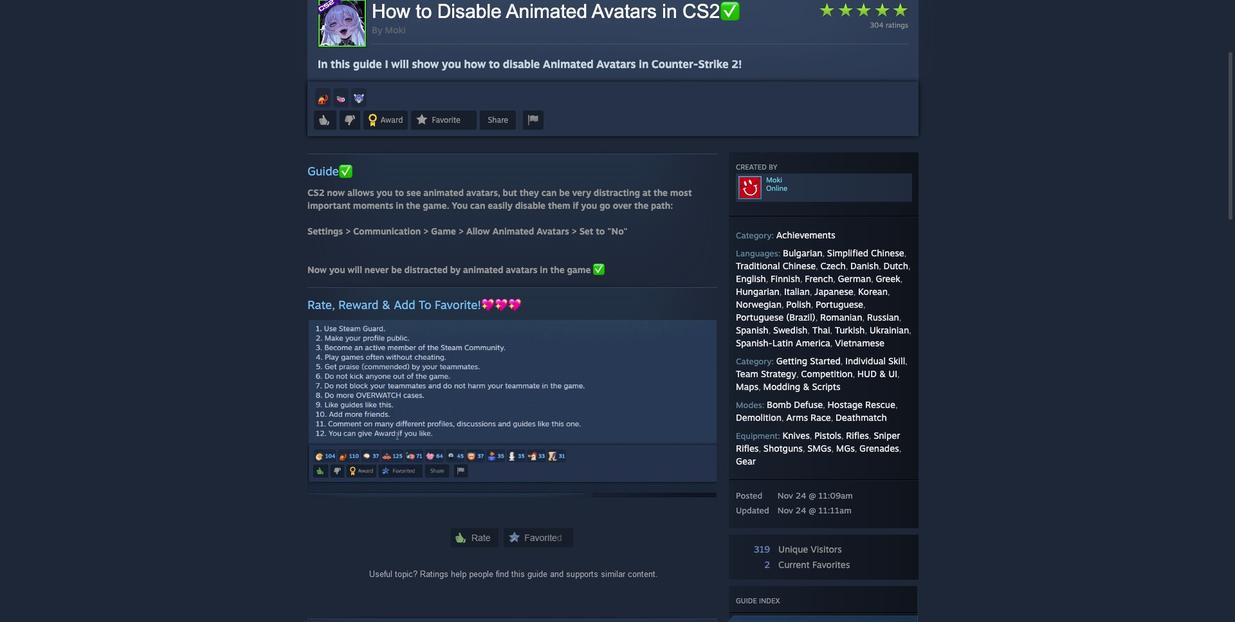 Task type: describe. For each thing, give the bounding box(es) containing it.
0 vertical spatial portuguese
[[816, 299, 864, 310]]

spanish link
[[736, 325, 769, 336]]

0 vertical spatial rifles
[[847, 431, 869, 442]]

individual
[[846, 356, 886, 367]]

this
[[331, 57, 350, 71]]

smgs
[[808, 443, 832, 454]]

the up path:
[[654, 187, 668, 198]]

hungarian
[[736, 286, 780, 297]]

2 24 from the top
[[796, 506, 807, 516]]

moki inside the how to disable animated avatars in cs2✅ by moki
[[385, 24, 406, 35]]

current favorites
[[779, 560, 850, 571]]

dutch
[[884, 261, 909, 272]]

to inside the how to disable animated avatars in cs2✅ by moki
[[416, 1, 432, 22]]

romanian link
[[821, 312, 863, 323]]

strategy
[[761, 369, 797, 380]]

2 vertical spatial &
[[803, 382, 810, 393]]

over
[[613, 200, 632, 211]]

sniper
[[874, 431, 901, 442]]

at
[[643, 187, 651, 198]]

equipment:
[[736, 431, 781, 442]]

demolition
[[736, 413, 782, 423]]

disable inside cs2 now allows you to see animated avatars, but they can be very distracting at the most important moments in the game. you can easily disable them if you go over the path:
[[515, 200, 546, 211]]

hud & ui link
[[858, 369, 898, 380]]

the down at
[[635, 200, 649, 211]]

1 vertical spatial animated
[[543, 57, 594, 71]]

1 vertical spatial avatars
[[597, 57, 636, 71]]

vietnamese link
[[835, 338, 885, 349]]

1 vertical spatial portuguese
[[736, 312, 784, 323]]

1 horizontal spatial by
[[769, 163, 778, 172]]

achievements
[[777, 230, 836, 241]]

2 .gif] image from the top
[[308, 501, 717, 605]]

304
[[871, 21, 884, 30]]

category: for achievements
[[736, 230, 774, 241]]

danish link
[[851, 261, 879, 272]]

getting
[[777, 356, 808, 367]]

guide index
[[736, 597, 780, 606]]

online
[[767, 184, 788, 193]]

hostage rescue link
[[828, 400, 896, 411]]

arms
[[787, 413, 808, 423]]

11:09am
[[819, 491, 853, 501]]

rate,
[[308, 298, 335, 312]]

in right 'avatars'
[[540, 265, 548, 275]]

favorite
[[432, 115, 461, 125]]

moments
[[353, 200, 394, 211]]

2 vertical spatial animated
[[493, 226, 534, 237]]

rifles inside sniper rifles
[[736, 443, 759, 454]]

in inside cs2 now allows you to see animated avatars, but they can be very distracting at the most important moments in the game. you can easily disable them if you go over the path:
[[396, 200, 404, 211]]

but
[[503, 187, 517, 198]]

languages: bulgarian , simplified chinese , traditional chinese , czech , danish , dutch , english , finnish , french , german , greek , hungarian , italian , japanese , korean , norwegian , polish , portuguese , portuguese (brazil) , romanian , russian , spanish , swedish , thai , turkish , ukrainian , spanish-latin america , vietnamese
[[736, 248, 912, 349]]

be inside cs2 now allows you to see animated avatars, but they can be very distracting at the most important moments in the game. you can easily disable them if you go over the path:
[[559, 187, 570, 198]]

mgs link
[[836, 443, 855, 454]]

created
[[736, 163, 767, 172]]

2 vertical spatial avatars
[[537, 226, 569, 237]]

deathmatch
[[836, 413, 887, 423]]

0 horizontal spatial chinese
[[783, 261, 816, 272]]

gear
[[736, 456, 756, 467]]

you
[[452, 200, 468, 211]]

bulgarian link
[[783, 248, 823, 259]]

posted
[[736, 491, 763, 501]]

unique visitors
[[779, 544, 842, 555]]

norwegian
[[736, 299, 782, 310]]

visitors
[[811, 544, 842, 555]]

pistols link
[[815, 431, 842, 442]]

rescue
[[866, 400, 896, 411]]

avatars,
[[466, 187, 501, 198]]

nov 24 @ 11:09am nov 24 @ 11:11am
[[778, 491, 853, 516]]

how
[[372, 1, 411, 22]]

shotguns
[[764, 443, 803, 454]]

319
[[754, 544, 770, 555]]

sniper rifles
[[736, 431, 901, 454]]

rifles link
[[847, 431, 869, 442]]

add
[[394, 298, 416, 312]]

german
[[838, 274, 872, 284]]

counter-
[[652, 57, 699, 71]]

avatars inside the how to disable animated avatars in cs2✅ by moki
[[592, 1, 657, 22]]

race
[[811, 413, 831, 423]]

2
[[765, 560, 770, 571]]

how to disable animated avatars in cs2✅ by moki
[[372, 1, 740, 35]]

1 horizontal spatial will
[[391, 57, 409, 71]]

moki inside moki online
[[767, 176, 783, 185]]

in inside the how to disable animated avatars in cs2✅ by moki
[[662, 1, 678, 22]]

updated
[[736, 506, 770, 516]]

skill
[[889, 356, 906, 367]]

i
[[385, 57, 388, 71]]

cs2
[[308, 187, 325, 198]]

german link
[[838, 274, 872, 284]]

current
[[779, 560, 810, 571]]

in left counter-
[[639, 57, 649, 71]]

individual skill link
[[846, 356, 906, 367]]

in this guide i will show you how to disable animated avatars in counter-strike 2!
[[318, 57, 742, 71]]

game
[[431, 226, 456, 237]]

to inside cs2 now allows you to see animated avatars, but they can be very distracting at the most important moments in the game. you can easily disable them if you go over the path:
[[395, 187, 404, 198]]

polish link
[[787, 299, 811, 310]]

japanese
[[815, 286, 854, 297]]

cs2✅
[[683, 1, 740, 22]]

allow
[[466, 226, 490, 237]]

smgs link
[[808, 443, 832, 454]]

strike
[[699, 57, 729, 71]]

(brazil)
[[787, 312, 816, 323]]

finnish
[[771, 274, 801, 284]]

italian
[[785, 286, 810, 297]]

korean link
[[859, 286, 888, 297]]

to right set
[[596, 226, 605, 237]]

3 > from the left
[[459, 226, 464, 237]]

game
[[567, 265, 591, 275]]

1 vertical spatial will
[[348, 265, 362, 275]]

swedish
[[774, 325, 808, 336]]

in
[[318, 57, 328, 71]]

posted updated
[[736, 491, 770, 516]]

achievements link
[[777, 230, 836, 241]]

never
[[365, 265, 389, 275]]

0 vertical spatial &
[[382, 298, 391, 312]]



Task type: vqa. For each thing, say whether or not it's contained in the screenshot.
Bulgarian
yes



Task type: locate. For each thing, give the bounding box(es) containing it.
0 horizontal spatial &
[[382, 298, 391, 312]]

can down avatars,
[[470, 200, 486, 211]]

0 vertical spatial by
[[769, 163, 778, 172]]

disable
[[503, 57, 540, 71], [515, 200, 546, 211]]

1 vertical spatial be
[[391, 265, 402, 275]]

team
[[736, 369, 759, 380]]

team strategy link
[[736, 369, 797, 380]]

animated down easily
[[493, 226, 534, 237]]

0 vertical spatial avatars
[[592, 1, 657, 22]]

guide✅
[[308, 164, 353, 178]]

avatars
[[506, 265, 538, 275]]

1 nov from the top
[[778, 491, 794, 501]]

vietnamese
[[835, 338, 885, 349]]

0 vertical spatial 24
[[796, 491, 807, 501]]

1 vertical spatial can
[[470, 200, 486, 211]]

how
[[464, 57, 486, 71]]

will
[[391, 57, 409, 71], [348, 265, 362, 275]]

1 horizontal spatial &
[[803, 382, 810, 393]]

japanese link
[[815, 286, 854, 297]]

game.
[[423, 200, 450, 211]]

to left see
[[395, 187, 404, 198]]

chinese
[[871, 248, 905, 259], [783, 261, 816, 272]]

competition
[[801, 369, 853, 380]]

czech link
[[821, 261, 846, 272]]

1 vertical spatial @
[[809, 506, 816, 516]]

1 vertical spatial by
[[450, 265, 461, 275]]

0 horizontal spatial rifles
[[736, 443, 759, 454]]

you
[[442, 57, 461, 71], [377, 187, 393, 198], [581, 200, 597, 211], [329, 265, 345, 275]]

bomb
[[767, 400, 792, 411]]

"no"
[[608, 226, 628, 237]]

polish
[[787, 299, 811, 310]]

portuguese link
[[816, 299, 864, 310]]

they
[[520, 187, 539, 198]]

rifles up mgs 'link' at bottom
[[847, 431, 869, 442]]

0 horizontal spatial be
[[391, 265, 402, 275]]

category: inside category: getting started , individual skill , team strategy , competition , hud & ui , maps , modding & scripts
[[736, 357, 774, 367]]

2 category: from the top
[[736, 357, 774, 367]]

turkish link
[[835, 325, 865, 336]]

2 horizontal spatial &
[[880, 369, 886, 380]]

be
[[559, 187, 570, 198], [391, 265, 402, 275]]

disable right the how
[[503, 57, 540, 71]]

24 left 11:09am
[[796, 491, 807, 501]]

1 vertical spatial animated
[[463, 265, 504, 275]]

1 horizontal spatial be
[[559, 187, 570, 198]]

1 vertical spatial rifles
[[736, 443, 759, 454]]

modes:
[[736, 400, 765, 411]]

0 vertical spatial disable
[[503, 57, 540, 71]]

knives link
[[783, 431, 810, 442]]

animated up favorite!💖💖💖
[[463, 265, 504, 275]]

index
[[759, 597, 780, 606]]

to right the how
[[489, 57, 500, 71]]

0 vertical spatial can
[[542, 187, 557, 198]]

0 vertical spatial moki
[[385, 24, 406, 35]]

chinese up "dutch"
[[871, 248, 905, 259]]

avatars
[[592, 1, 657, 22], [597, 57, 636, 71], [537, 226, 569, 237]]

simplified chinese link
[[828, 248, 905, 259]]

communication
[[353, 226, 421, 237]]

0 vertical spatial @
[[809, 491, 816, 501]]

bomb defuse link
[[767, 400, 823, 411]]

turkish
[[835, 325, 865, 336]]

0 vertical spatial category:
[[736, 230, 774, 241]]

& left ui at the right bottom of page
[[880, 369, 886, 380]]

1 vertical spatial &
[[880, 369, 886, 380]]

traditional
[[736, 261, 780, 272]]

by up moki online
[[769, 163, 778, 172]]

can
[[542, 187, 557, 198], [470, 200, 486, 211]]

hud
[[858, 369, 877, 380]]

greek link
[[876, 274, 901, 284]]

you right if in the top of the page
[[581, 200, 597, 211]]

1 > from the left
[[346, 226, 351, 237]]

& left 'add' at the left of page
[[382, 298, 391, 312]]

2 > from the left
[[423, 226, 429, 237]]

norwegian link
[[736, 299, 782, 310]]

@ left 11:11am
[[809, 506, 816, 516]]

america
[[796, 338, 831, 349]]

italian link
[[785, 286, 810, 297]]

1 horizontal spatial moki
[[767, 176, 783, 185]]

category: up languages:
[[736, 230, 774, 241]]

0 vertical spatial be
[[559, 187, 570, 198]]

equipment: knives , pistols , rifles ,
[[736, 431, 874, 442]]

moki right 'by'
[[385, 24, 406, 35]]

important
[[308, 200, 351, 211]]

1 vertical spatial .gif] image
[[308, 501, 717, 605]]

> right the settings on the left of page
[[346, 226, 351, 237]]

be right never
[[391, 265, 402, 275]]

by right distracted
[[450, 265, 461, 275]]

maps
[[736, 382, 759, 393]]

nov right updated
[[778, 506, 794, 516]]

in right moments
[[396, 200, 404, 211]]

>
[[346, 226, 351, 237], [423, 226, 429, 237], [459, 226, 464, 237], [572, 226, 577, 237]]

animated down the how to disable animated avatars in cs2✅ by moki
[[543, 57, 594, 71]]

spanish
[[736, 325, 769, 336]]

created by
[[736, 163, 778, 172]]

show
[[412, 57, 439, 71]]

category: for getting
[[736, 357, 774, 367]]

rifles up gear
[[736, 443, 759, 454]]

in left "cs2✅"
[[662, 1, 678, 22]]

award
[[381, 115, 403, 125]]

now
[[327, 187, 345, 198]]

bulgarian
[[783, 248, 823, 259]]

0 vertical spatial animated
[[424, 187, 464, 198]]

be up them
[[559, 187, 570, 198]]

hungarian link
[[736, 286, 780, 297]]

1 horizontal spatial rifles
[[847, 431, 869, 442]]

0 vertical spatial .gif] image
[[308, 321, 717, 498]]

1 vertical spatial category:
[[736, 357, 774, 367]]

0 horizontal spatial will
[[348, 265, 362, 275]]

category: up team
[[736, 357, 774, 367]]

0 vertical spatial animated
[[506, 1, 588, 22]]

1 category: from the top
[[736, 230, 774, 241]]

you right now
[[329, 265, 345, 275]]

disable down they
[[515, 200, 546, 211]]

russian
[[867, 312, 900, 323]]

1 vertical spatial chinese
[[783, 261, 816, 272]]

@ left 11:09am
[[809, 491, 816, 501]]

shotguns link
[[764, 443, 803, 454]]

0 vertical spatial chinese
[[871, 248, 905, 259]]

you up moments
[[377, 187, 393, 198]]

304 ratings
[[871, 21, 909, 30]]

moki
[[385, 24, 406, 35], [767, 176, 783, 185]]

by
[[769, 163, 778, 172], [450, 265, 461, 275]]

greek
[[876, 274, 901, 284]]

> left set
[[572, 226, 577, 237]]

distracting
[[594, 187, 640, 198]]

knives
[[783, 431, 810, 442]]

scripts
[[813, 382, 841, 393]]

demolition link
[[736, 413, 782, 423]]

0 horizontal spatial portuguese
[[736, 312, 784, 323]]

moki down created by
[[767, 176, 783, 185]]

1 .gif] image from the top
[[308, 321, 717, 498]]

1 vertical spatial moki
[[767, 176, 783, 185]]

2 @ from the top
[[809, 506, 816, 516]]

getting started link
[[777, 356, 841, 367]]

chinese down "bulgarian" at the top of page
[[783, 261, 816, 272]]

1 horizontal spatial can
[[542, 187, 557, 198]]

24 left 11:11am
[[796, 506, 807, 516]]

in
[[662, 1, 678, 22], [639, 57, 649, 71], [396, 200, 404, 211], [540, 265, 548, 275]]

to right how
[[416, 1, 432, 22]]

english
[[736, 274, 766, 284]]

animated
[[424, 187, 464, 198], [463, 265, 504, 275]]

0 vertical spatial will
[[391, 57, 409, 71]]

11:11am
[[819, 506, 852, 516]]

spanish-latin america link
[[736, 338, 831, 349]]

1 vertical spatial disable
[[515, 200, 546, 211]]

@
[[809, 491, 816, 501], [809, 506, 816, 516]]

to
[[416, 1, 432, 22], [489, 57, 500, 71], [395, 187, 404, 198], [596, 226, 605, 237]]

1 horizontal spatial portuguese
[[816, 299, 864, 310]]

0 horizontal spatial moki
[[385, 24, 406, 35]]

1 24 from the top
[[796, 491, 807, 501]]

the down see
[[406, 200, 421, 211]]

romanian
[[821, 312, 863, 323]]

0 vertical spatial nov
[[778, 491, 794, 501]]

thai link
[[813, 325, 831, 336]]

1 horizontal spatial chinese
[[871, 248, 905, 259]]

animated inside cs2 now allows you to see animated avatars, but they can be very distracting at the most important moments in the game. you can easily disable them if you go over the path:
[[424, 187, 464, 198]]

favorites
[[813, 560, 850, 571]]

category: achievements
[[736, 230, 836, 241]]

2 nov from the top
[[778, 506, 794, 516]]

guide
[[353, 57, 382, 71]]

> left allow
[[459, 226, 464, 237]]

french link
[[805, 274, 834, 284]]

1 @ from the top
[[809, 491, 816, 501]]

& up defuse
[[803, 382, 810, 393]]

4 > from the left
[[572, 226, 577, 237]]

category: inside category: achievements
[[736, 230, 774, 241]]

.gif] image
[[308, 321, 717, 498], [308, 501, 717, 605]]

the left game at the top
[[551, 265, 565, 275]]

can up them
[[542, 187, 557, 198]]

> left game
[[423, 226, 429, 237]]

thai
[[813, 325, 831, 336]]

0 horizontal spatial by
[[450, 265, 461, 275]]

settings > communication > game > allow animated avatars > set to "no"
[[308, 226, 628, 237]]

nov right the posted updated in the bottom right of the page
[[778, 491, 794, 501]]

maps link
[[736, 382, 759, 393]]

will left never
[[348, 265, 362, 275]]

grenades
[[860, 443, 900, 454]]

you left the how
[[442, 57, 461, 71]]

animated inside the how to disable animated avatars in cs2✅ by moki
[[506, 1, 588, 22]]

spanish-
[[736, 338, 773, 349]]

set
[[580, 226, 594, 237]]

portuguese up romanian link
[[816, 299, 864, 310]]

will right i
[[391, 57, 409, 71]]

latin
[[773, 338, 794, 349]]

0 horizontal spatial can
[[470, 200, 486, 211]]

1 vertical spatial nov
[[778, 506, 794, 516]]

animated up in this guide i will show you how to disable animated avatars in counter-strike 2!
[[506, 1, 588, 22]]

animated up the "game."
[[424, 187, 464, 198]]

portuguese down norwegian at right top
[[736, 312, 784, 323]]

1 vertical spatial 24
[[796, 506, 807, 516]]

guide
[[736, 597, 757, 606]]



